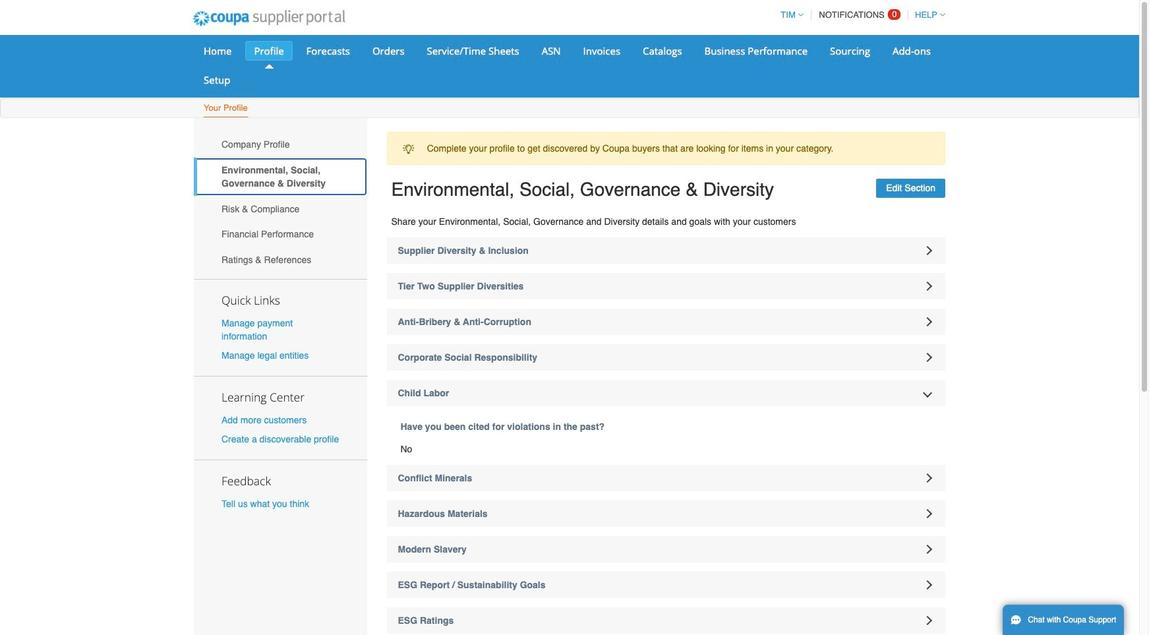 Task type: describe. For each thing, give the bounding box(es) containing it.
2 heading from the top
[[387, 273, 946, 300]]

6 heading from the top
[[387, 465, 946, 492]]

3 heading from the top
[[387, 309, 946, 335]]

5 heading from the top
[[387, 380, 946, 406]]

7 heading from the top
[[387, 501, 946, 527]]



Task type: locate. For each thing, give the bounding box(es) containing it.
coupa supplier portal image
[[184, 2, 354, 35]]

1 heading from the top
[[387, 238, 946, 264]]

9 heading from the top
[[387, 572, 946, 598]]

4 heading from the top
[[387, 344, 946, 371]]

10 heading from the top
[[387, 608, 946, 634]]

heading
[[387, 238, 946, 264], [387, 273, 946, 300], [387, 309, 946, 335], [387, 344, 946, 371], [387, 380, 946, 406], [387, 465, 946, 492], [387, 501, 946, 527], [387, 536, 946, 563], [387, 572, 946, 598], [387, 608, 946, 634]]

navigation
[[775, 2, 946, 28]]

alert
[[387, 132, 946, 165]]

8 heading from the top
[[387, 536, 946, 563]]



Task type: vqa. For each thing, say whether or not it's contained in the screenshot.
Actions element
no



